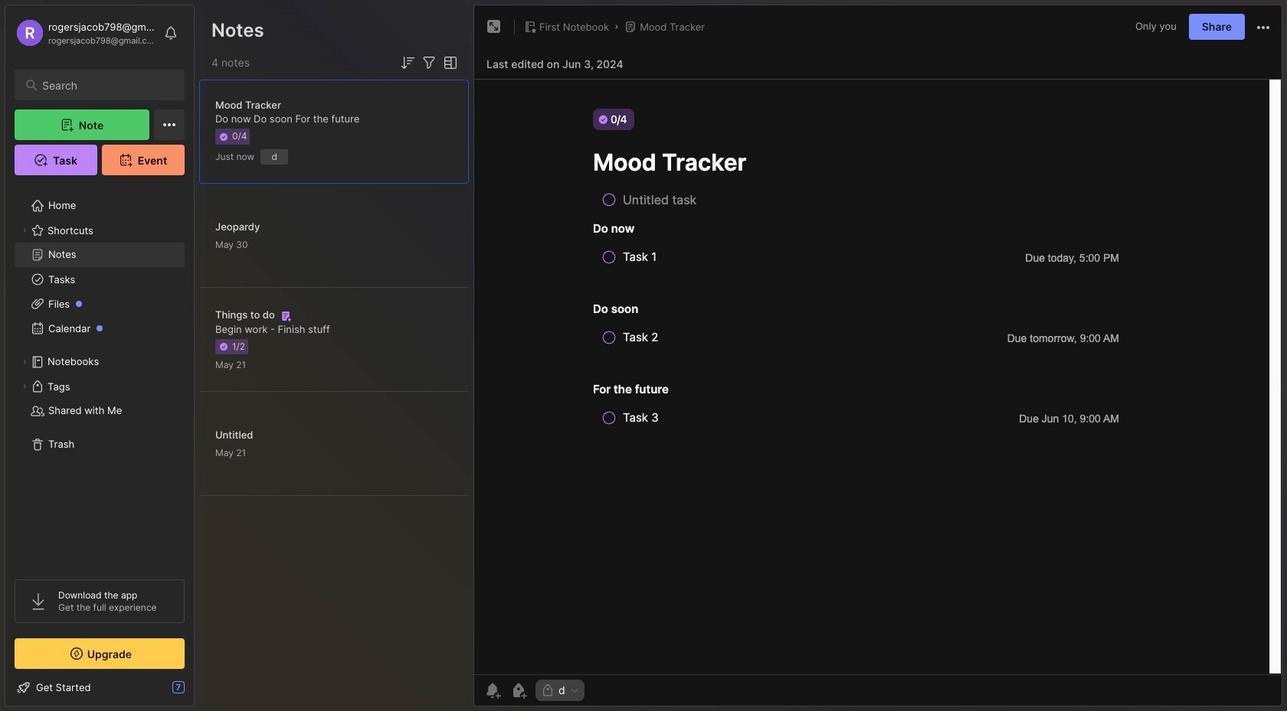 Task type: locate. For each thing, give the bounding box(es) containing it.
Add filters field
[[420, 54, 438, 72]]

Note Editor text field
[[474, 79, 1282, 675]]

note window element
[[474, 5, 1283, 711]]

tree inside main element
[[5, 185, 194, 566]]

Search text field
[[42, 78, 171, 93]]

add a reminder image
[[484, 682, 502, 700]]

More actions field
[[1254, 17, 1273, 37]]

tree
[[5, 185, 194, 566]]

expand note image
[[485, 18, 503, 36]]

Account field
[[15, 18, 156, 48]]

None search field
[[42, 76, 171, 94]]

click to collapse image
[[194, 684, 205, 702]]

more actions image
[[1254, 18, 1273, 37]]



Task type: vqa. For each thing, say whether or not it's contained in the screenshot.
Add tag icon at the bottom of page
yes



Task type: describe. For each thing, give the bounding box(es) containing it.
d Tag actions field
[[565, 686, 580, 697]]

add filters image
[[420, 54, 438, 72]]

View options field
[[438, 54, 460, 72]]

add tag image
[[510, 682, 528, 700]]

Sort options field
[[398, 54, 417, 72]]

expand tags image
[[20, 382, 29, 392]]

main element
[[0, 0, 199, 712]]

Help and Learning task checklist field
[[5, 676, 194, 700]]

expand notebooks image
[[20, 358, 29, 367]]

none search field inside main element
[[42, 76, 171, 94]]



